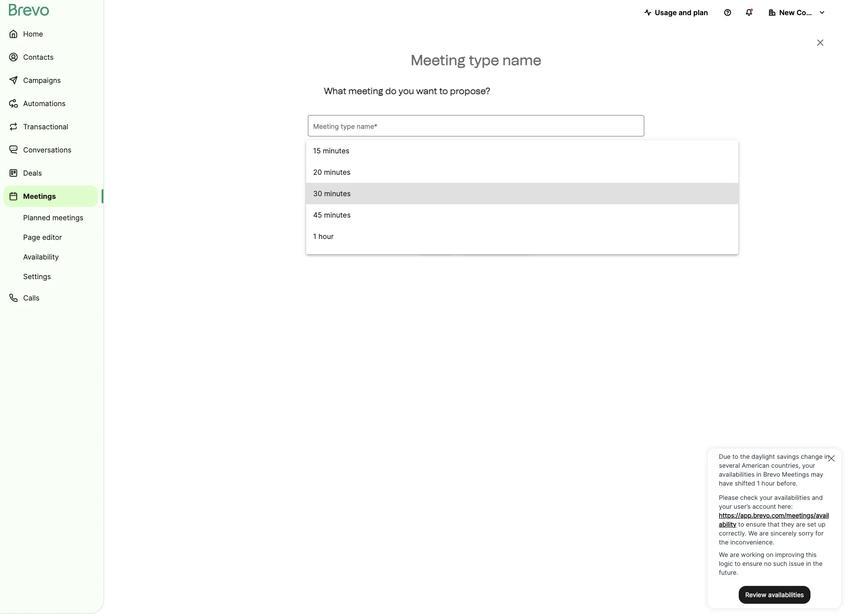 Task type: describe. For each thing, give the bounding box(es) containing it.
meetings link
[[4, 186, 98, 207]]

campaigns
[[23, 76, 61, 85]]

1
[[313, 232, 317, 241]]

15 minutes
[[313, 146, 350, 155]]

45
[[313, 210, 322, 219]]

meetings
[[52, 213, 83, 222]]

contacts
[[23, 53, 54, 62]]

conversations
[[23, 145, 72, 154]]

45 minutes
[[313, 210, 351, 219]]

hour
[[319, 232, 334, 241]]

page editor link
[[4, 228, 98, 246]]

usage and plan
[[656, 8, 709, 17]]

meetings
[[23, 192, 56, 201]]

home
[[23, 29, 43, 38]]

page
[[23, 233, 40, 242]]

to
[[440, 85, 449, 96]]

calls
[[23, 294, 40, 302]]

new
[[780, 8, 796, 17]]

settings
[[23, 272, 51, 281]]

usage and plan button
[[638, 4, 716, 21]]

20
[[313, 168, 322, 177]]

availability
[[23, 252, 59, 261]]

20 minutes
[[313, 168, 351, 177]]

planned
[[23, 213, 50, 222]]

company
[[797, 8, 830, 17]]

editor
[[42, 233, 62, 242]]

do
[[386, 85, 397, 96]]

custom
[[313, 253, 340, 262]]

30 minutes inside 'field'
[[313, 189, 351, 198]]

meeting type name
[[411, 52, 542, 69]]

usage
[[656, 8, 678, 17]]

planned meetings
[[23, 213, 83, 222]]

transactional link
[[4, 116, 98, 137]]

15
[[313, 146, 321, 155]]

calls link
[[4, 287, 98, 309]]

deals
[[23, 169, 42, 178]]

type
[[469, 52, 500, 69]]

1 hour
[[313, 232, 334, 241]]

you
[[399, 85, 415, 96]]

and
[[679, 8, 692, 17]]



Task type: locate. For each thing, give the bounding box(es) containing it.
what
[[324, 85, 347, 96]]

conversations link
[[4, 139, 98, 161]]

deals link
[[4, 162, 98, 184]]

30 inside 'field'
[[313, 189, 322, 198]]

transactional
[[23, 122, 68, 131]]

meeting
[[349, 85, 384, 96]]

minutes
[[323, 146, 350, 155], [324, 168, 351, 177], [324, 189, 351, 198], [324, 189, 351, 198], [324, 210, 351, 219]]

propose?
[[451, 85, 491, 96]]

minutes inside 30 minutes 'field'
[[324, 189, 351, 198]]

want
[[417, 85, 438, 96]]

availability link
[[4, 248, 98, 266]]

meeting
[[411, 52, 466, 69]]

new company button
[[762, 4, 834, 21]]

None text field
[[313, 121, 640, 131]]

settings link
[[4, 268, 98, 285]]

30 minutes inside list box
[[313, 189, 351, 198]]

automations link
[[4, 93, 98, 114]]

home link
[[4, 23, 98, 45]]

contacts link
[[4, 46, 98, 68]]

planned meetings link
[[4, 209, 98, 227]]

list box containing 15 minutes
[[306, 140, 739, 268]]

new company
[[780, 8, 830, 17]]

plan
[[694, 8, 709, 17]]

30 minutes field
[[313, 188, 640, 199]]

automations
[[23, 99, 66, 108]]

30
[[313, 189, 322, 198], [313, 189, 322, 198]]

page editor
[[23, 233, 62, 242]]

30 minutes
[[313, 189, 351, 198], [313, 189, 351, 198]]

what meeting do you want to propose?
[[324, 85, 491, 96]]

30 inside list box
[[313, 189, 322, 198]]

name
[[503, 52, 542, 69]]

campaigns link
[[4, 70, 98, 91]]

list box
[[306, 140, 739, 268]]



Task type: vqa. For each thing, say whether or not it's contained in the screenshot.
Automations link at the top of the page
yes



